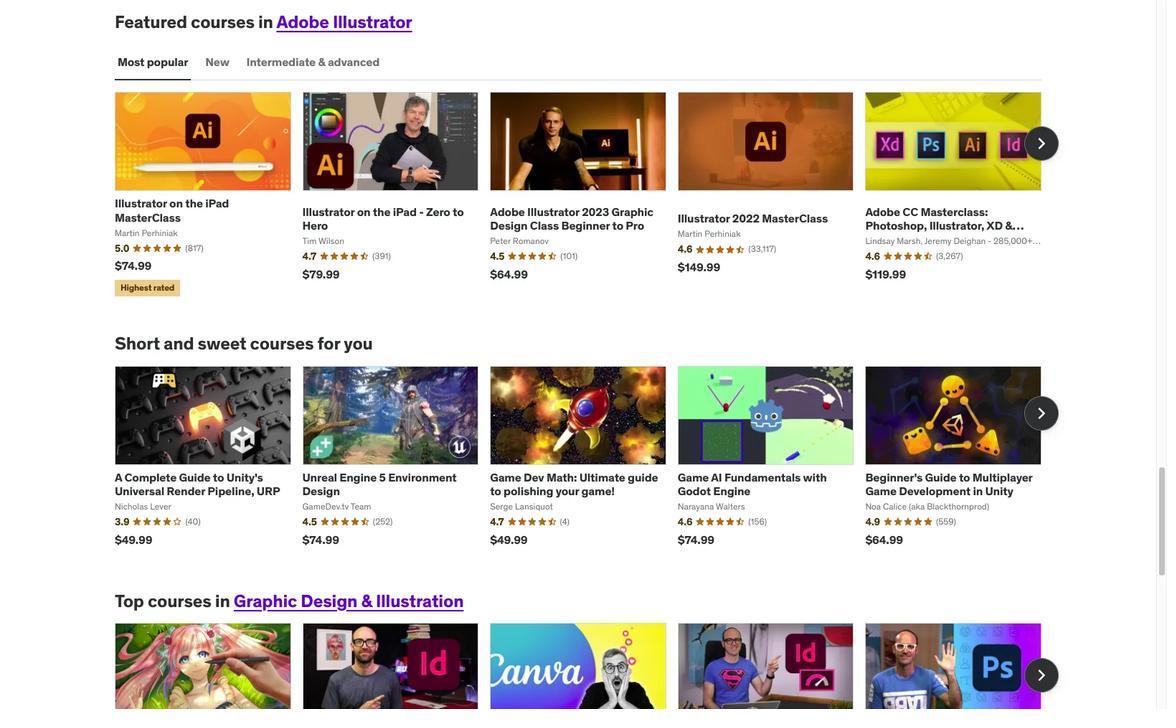 Task type: locate. For each thing, give the bounding box(es) containing it.
2022
[[733, 211, 760, 225]]

1 horizontal spatial on
[[357, 204, 371, 219]]

complete
[[125, 470, 177, 484]]

1 vertical spatial next image
[[1031, 664, 1054, 687]]

short
[[115, 332, 160, 354]]

beginner's
[[866, 470, 923, 484]]

masterclass:
[[921, 204, 988, 219]]

illustrator on the ipad - zero to hero link
[[303, 204, 464, 232]]

2 horizontal spatial &
[[1006, 218, 1013, 232]]

guide right the complete
[[179, 470, 211, 484]]

0 vertical spatial courses
[[191, 11, 255, 33]]

advanced
[[328, 54, 380, 69]]

in
[[258, 11, 273, 33], [973, 484, 983, 498], [215, 590, 230, 612]]

unity's
[[227, 470, 263, 484]]

xd
[[987, 218, 1003, 232]]

with
[[804, 470, 827, 484]]

carousel element for top courses in
[[115, 623, 1059, 709]]

0 horizontal spatial graphic
[[234, 590, 297, 612]]

illustrator on the ipad masterclass
[[115, 196, 229, 224]]

guide right beginner's
[[926, 470, 957, 484]]

game left "dev"
[[490, 470, 522, 484]]

1 horizontal spatial guide
[[926, 470, 957, 484]]

unreal engine 5 environment design
[[303, 470, 457, 498]]

1 horizontal spatial graphic
[[612, 204, 654, 219]]

courses right top
[[148, 590, 212, 612]]

graphic inside adobe illustrator 2023 graphic design class beginner to pro
[[612, 204, 654, 219]]

1 horizontal spatial masterclass
[[762, 211, 828, 225]]

&
[[318, 54, 326, 69], [1006, 218, 1013, 232], [361, 590, 372, 612]]

the inside illustrator on the ipad masterclass
[[185, 196, 203, 211]]

1 horizontal spatial adobe
[[490, 204, 525, 219]]

adobe inside adobe illustrator 2023 graphic design class beginner to pro
[[490, 204, 525, 219]]

1 horizontal spatial ipad
[[393, 204, 417, 219]]

1 vertical spatial design
[[303, 484, 340, 498]]

design
[[490, 218, 528, 232], [303, 484, 340, 498], [301, 590, 358, 612]]

game dev math: ultimate guide to polishing your game! link
[[490, 470, 659, 498]]

2 horizontal spatial adobe
[[866, 204, 901, 219]]

environment
[[388, 470, 457, 484]]

1 horizontal spatial game
[[678, 470, 709, 484]]

a complete guide to unity's universal render pipeline, urp link
[[115, 470, 280, 498]]

guide
[[179, 470, 211, 484], [926, 470, 957, 484]]

0 vertical spatial carousel element
[[115, 92, 1059, 299]]

game inside game ai fundamentals with godot engine
[[678, 470, 709, 484]]

to left unity
[[960, 470, 971, 484]]

new button
[[203, 45, 232, 79]]

adobe
[[277, 11, 329, 33], [490, 204, 525, 219], [866, 204, 901, 219]]

3 carousel element from the top
[[115, 623, 1059, 709]]

illustrator
[[333, 11, 412, 33], [115, 196, 167, 211], [303, 204, 355, 219], [528, 204, 580, 219], [678, 211, 730, 225]]

to left the polishing
[[490, 484, 501, 498]]

on
[[169, 196, 183, 211], [357, 204, 371, 219]]

to left pro
[[613, 218, 624, 232]]

courses left for
[[250, 332, 314, 354]]

short and sweet courses for you
[[115, 332, 373, 354]]

engine inside game ai fundamentals with godot engine
[[714, 484, 751, 498]]

0 horizontal spatial masterclass
[[115, 210, 181, 224]]

2 carousel element from the top
[[115, 366, 1059, 557]]

& left advanced
[[318, 54, 326, 69]]

masterclass
[[115, 210, 181, 224], [762, 211, 828, 225]]

game for to
[[490, 470, 522, 484]]

adobe inside adobe cc masterclass: photoshop, illustrator, xd & indesign
[[866, 204, 901, 219]]

illustrator for illustrator 2022 masterclass
[[678, 211, 730, 225]]

illustrator inside illustrator on the ipad - zero to hero
[[303, 204, 355, 219]]

intermediate & advanced button
[[244, 45, 383, 79]]

0 vertical spatial graphic
[[612, 204, 654, 219]]

game
[[490, 470, 522, 484], [678, 470, 709, 484], [866, 484, 897, 498]]

0 horizontal spatial on
[[169, 196, 183, 211]]

graphic
[[612, 204, 654, 219], [234, 590, 297, 612]]

beginner
[[562, 218, 610, 232]]

pro
[[626, 218, 645, 232]]

on for masterclass
[[169, 196, 183, 211]]

game left development
[[866, 484, 897, 498]]

0 horizontal spatial in
[[215, 590, 230, 612]]

& right xd at the right
[[1006, 218, 1013, 232]]

ipad inside illustrator on the ipad masterclass
[[205, 196, 229, 211]]

2 next image from the top
[[1031, 664, 1054, 687]]

1 horizontal spatial engine
[[714, 484, 751, 498]]

1 next image from the top
[[1031, 132, 1054, 155]]

1 guide from the left
[[179, 470, 211, 484]]

0 horizontal spatial the
[[185, 196, 203, 211]]

render
[[167, 484, 205, 498]]

2 guide from the left
[[926, 470, 957, 484]]

0 horizontal spatial ipad
[[205, 196, 229, 211]]

next image
[[1031, 132, 1054, 155], [1031, 664, 1054, 687]]

1 vertical spatial carousel element
[[115, 366, 1059, 557]]

1 vertical spatial in
[[973, 484, 983, 498]]

adobe up intermediate & advanced
[[277, 11, 329, 33]]

the
[[185, 196, 203, 211], [373, 204, 391, 219]]

engine left "5"
[[340, 470, 377, 484]]

1 horizontal spatial the
[[373, 204, 391, 219]]

design inside unreal engine 5 environment design
[[303, 484, 340, 498]]

courses for adobe
[[191, 11, 255, 33]]

ipad
[[205, 196, 229, 211], [393, 204, 417, 219]]

adobe cc masterclass: photoshop, illustrator, xd & indesign
[[866, 204, 1013, 246]]

0 horizontal spatial engine
[[340, 470, 377, 484]]

beginner's guide to multiplayer game development in unity link
[[866, 470, 1033, 498]]

2 vertical spatial design
[[301, 590, 358, 612]]

2 vertical spatial in
[[215, 590, 230, 612]]

2 vertical spatial carousel element
[[115, 623, 1059, 709]]

game inside game dev math: ultimate guide to polishing your game!
[[490, 470, 522, 484]]

courses up new
[[191, 11, 255, 33]]

on inside illustrator on the ipad masterclass
[[169, 196, 183, 211]]

next image for carousel element for top courses in
[[1031, 664, 1054, 687]]

unreal
[[303, 470, 337, 484]]

carousel element
[[115, 92, 1059, 299], [115, 366, 1059, 557], [115, 623, 1059, 709]]

in inside the beginner's guide to multiplayer game development in unity
[[973, 484, 983, 498]]

2 vertical spatial &
[[361, 590, 372, 612]]

to right zero
[[453, 204, 464, 219]]

you
[[344, 332, 373, 354]]

1 horizontal spatial in
[[258, 11, 273, 33]]

universal
[[115, 484, 164, 498]]

2 horizontal spatial game
[[866, 484, 897, 498]]

graphic design & illustration link
[[234, 590, 464, 612]]

1 vertical spatial graphic
[[234, 590, 297, 612]]

engine
[[340, 470, 377, 484], [714, 484, 751, 498]]

to
[[453, 204, 464, 219], [613, 218, 624, 232], [213, 470, 224, 484], [960, 470, 971, 484], [490, 484, 501, 498]]

-
[[419, 204, 424, 219]]

ipad for -
[[393, 204, 417, 219]]

beginner's guide to multiplayer game development in unity
[[866, 470, 1033, 498]]

the inside illustrator on the ipad - zero to hero
[[373, 204, 391, 219]]

ai
[[711, 470, 722, 484]]

0 horizontal spatial game
[[490, 470, 522, 484]]

urp
[[257, 484, 280, 498]]

guide
[[628, 470, 659, 484]]

fundamentals
[[725, 470, 801, 484]]

0 vertical spatial in
[[258, 11, 273, 33]]

to left unity's
[[213, 470, 224, 484]]

2 vertical spatial courses
[[148, 590, 212, 612]]

ipad inside illustrator on the ipad - zero to hero
[[393, 204, 417, 219]]

illustrator on the ipad - zero to hero
[[303, 204, 464, 232]]

1 vertical spatial courses
[[250, 332, 314, 354]]

1 carousel element from the top
[[115, 92, 1059, 299]]

game for engine
[[678, 470, 709, 484]]

guide inside a complete guide to unity's universal render pipeline, urp
[[179, 470, 211, 484]]

for
[[318, 332, 340, 354]]

1 vertical spatial &
[[1006, 218, 1013, 232]]

illustrator inside illustrator on the ipad masterclass
[[115, 196, 167, 211]]

game left ai
[[678, 470, 709, 484]]

carousel element for short and sweet courses for you
[[115, 366, 1059, 557]]

adobe left cc
[[866, 204, 901, 219]]

game!
[[582, 484, 615, 498]]

design inside adobe illustrator 2023 graphic design class beginner to pro
[[490, 218, 528, 232]]

adobe illustrator 2023 graphic design class beginner to pro
[[490, 204, 654, 232]]

in for graphic design & illustration
[[215, 590, 230, 612]]

most popular button
[[115, 45, 191, 79]]

math:
[[547, 470, 577, 484]]

0 vertical spatial &
[[318, 54, 326, 69]]

graphic for in
[[234, 590, 297, 612]]

0 vertical spatial design
[[490, 218, 528, 232]]

popular
[[147, 54, 188, 69]]

hero
[[303, 218, 328, 232]]

adobe left class
[[490, 204, 525, 219]]

0 vertical spatial next image
[[1031, 132, 1054, 155]]

courses
[[191, 11, 255, 33], [250, 332, 314, 354], [148, 590, 212, 612]]

& inside button
[[318, 54, 326, 69]]

2 horizontal spatial in
[[973, 484, 983, 498]]

0 horizontal spatial &
[[318, 54, 326, 69]]

illustrator on the ipad masterclass link
[[115, 196, 229, 224]]

and
[[164, 332, 194, 354]]

0 horizontal spatial guide
[[179, 470, 211, 484]]

5
[[379, 470, 386, 484]]

the for masterclass
[[185, 196, 203, 211]]

carousel element containing a complete guide to unity's universal render pipeline, urp
[[115, 366, 1059, 557]]

indesign
[[866, 232, 913, 246]]

& left the illustration
[[361, 590, 372, 612]]

engine right 'godot'
[[714, 484, 751, 498]]

on inside illustrator on the ipad - zero to hero
[[357, 204, 371, 219]]



Task type: describe. For each thing, give the bounding box(es) containing it.
adobe illustrator link
[[277, 11, 412, 33]]

class
[[530, 218, 559, 232]]

illustrator 2022 masterclass
[[678, 211, 828, 225]]

& inside adobe cc masterclass: photoshop, illustrator, xd & indesign
[[1006, 218, 1013, 232]]

on for -
[[357, 204, 371, 219]]

cc
[[903, 204, 919, 219]]

pipeline,
[[208, 484, 254, 498]]

most popular
[[118, 54, 188, 69]]

adobe illustrator 2023 graphic design class beginner to pro link
[[490, 204, 654, 232]]

unreal engine 5 environment design link
[[303, 470, 457, 498]]

next image
[[1031, 402, 1054, 425]]

guide inside the beginner's guide to multiplayer game development in unity
[[926, 470, 957, 484]]

adobe for adobe cc masterclass: photoshop, illustrator, xd & indesign
[[866, 204, 901, 219]]

multiplayer
[[973, 470, 1033, 484]]

featured
[[115, 11, 187, 33]]

masterclass inside illustrator on the ipad masterclass
[[115, 210, 181, 224]]

to inside a complete guide to unity's universal render pipeline, urp
[[213, 470, 224, 484]]

1 horizontal spatial &
[[361, 590, 372, 612]]

top courses in graphic design & illustration
[[115, 590, 464, 612]]

illustration
[[376, 590, 464, 612]]

dev
[[524, 470, 544, 484]]

to inside game dev math: ultimate guide to polishing your game!
[[490, 484, 501, 498]]

zero
[[426, 204, 451, 219]]

0 horizontal spatial adobe
[[277, 11, 329, 33]]

illustrator for illustrator on the ipad masterclass
[[115, 196, 167, 211]]

the for -
[[373, 204, 391, 219]]

a complete guide to unity's universal render pipeline, urp
[[115, 470, 280, 498]]

to inside illustrator on the ipad - zero to hero
[[453, 204, 464, 219]]

intermediate
[[247, 54, 316, 69]]

illustrator,
[[930, 218, 985, 232]]

godot
[[678, 484, 711, 498]]

your
[[556, 484, 579, 498]]

graphic for 2023
[[612, 204, 654, 219]]

carousel element containing illustrator on the ipad masterclass
[[115, 92, 1059, 299]]

polishing
[[504, 484, 554, 498]]

in for adobe illustrator
[[258, 11, 273, 33]]

adobe cc masterclass: photoshop, illustrator, xd & indesign link
[[866, 204, 1025, 246]]

most
[[118, 54, 145, 69]]

illustrator inside adobe illustrator 2023 graphic design class beginner to pro
[[528, 204, 580, 219]]

adobe for adobe illustrator 2023 graphic design class beginner to pro
[[490, 204, 525, 219]]

engine inside unreal engine 5 environment design
[[340, 470, 377, 484]]

next image for carousel element containing illustrator on the ipad masterclass
[[1031, 132, 1054, 155]]

illustrator for illustrator on the ipad - zero to hero
[[303, 204, 355, 219]]

ultimate
[[580, 470, 626, 484]]

game ai fundamentals with godot engine
[[678, 470, 827, 498]]

featured courses in adobe illustrator
[[115, 11, 412, 33]]

illustrator 2022 masterclass link
[[678, 211, 828, 225]]

game ai fundamentals with godot engine link
[[678, 470, 827, 498]]

unity
[[986, 484, 1014, 498]]

game inside the beginner's guide to multiplayer game development in unity
[[866, 484, 897, 498]]

ipad for masterclass
[[205, 196, 229, 211]]

design for class
[[490, 218, 528, 232]]

game dev math: ultimate guide to polishing your game!
[[490, 470, 659, 498]]

design for &
[[301, 590, 358, 612]]

to inside the beginner's guide to multiplayer game development in unity
[[960, 470, 971, 484]]

new
[[206, 54, 229, 69]]

courses for graphic
[[148, 590, 212, 612]]

intermediate & advanced
[[247, 54, 380, 69]]

development
[[899, 484, 971, 498]]

to inside adobe illustrator 2023 graphic design class beginner to pro
[[613, 218, 624, 232]]

a
[[115, 470, 122, 484]]

2023
[[582, 204, 610, 219]]

sweet
[[198, 332, 247, 354]]

top
[[115, 590, 144, 612]]

photoshop,
[[866, 218, 928, 232]]



Task type: vqa. For each thing, say whether or not it's contained in the screenshot.
100 Days of Code: The Complete Python Pro Bootcamp for 2023's $109.99
no



